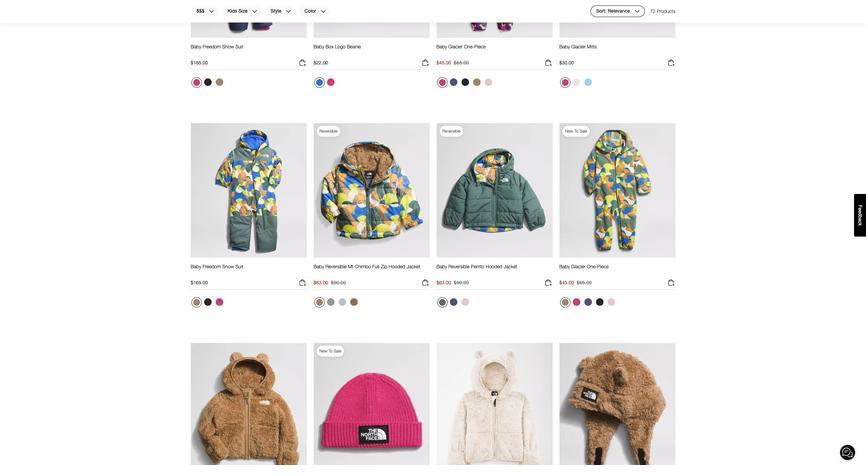 Task type: locate. For each thing, give the bounding box(es) containing it.
2 horizontal spatial almond butter big abstract print image
[[316, 300, 323, 306]]

0 horizontal spatial piece
[[475, 44, 486, 50]]

snow for baby reversible mt chimbo full-zip hooded jacket
[[222, 264, 234, 270]]

0 horizontal spatial baby glacier one-piece image
[[437, 0, 553, 38]]

baby inside "button"
[[314, 44, 324, 50]]

$45.00 for "baby glacier one-piece" button related to tnf black image in radio
[[437, 60, 451, 66]]

new
[[565, 129, 573, 134], [319, 349, 328, 354]]

1 horizontal spatial one-
[[587, 264, 597, 270]]

1 horizontal spatial cave blue image
[[584, 299, 592, 306]]

1 vertical spatial baby glacier one-piece
[[560, 264, 609, 270]]

2 suit from the top
[[235, 264, 243, 270]]

cave blue image right almond butter big abstract print radio
[[584, 299, 592, 306]]

1 vertical spatial new
[[319, 349, 328, 354]]

0 vertical spatial baby glacier one-piece
[[437, 44, 486, 50]]

1 $165.00 button from the top
[[191, 59, 307, 70]]

mr. pink big abstract print image
[[193, 79, 200, 86], [562, 79, 569, 86], [216, 299, 223, 306], [573, 299, 580, 306]]

1 $90.00 from the left
[[331, 280, 346, 286]]

0 horizontal spatial hooded
[[389, 264, 405, 270]]

0 horizontal spatial baby glacier one-piece
[[437, 44, 486, 50]]

2 snow from the top
[[222, 264, 234, 270]]

TNF Black radio
[[202, 77, 213, 88], [202, 297, 213, 308], [594, 297, 605, 308]]

one-
[[464, 44, 475, 50], [587, 264, 597, 270]]

0 horizontal spatial almond butter big abstract print image
[[193, 300, 200, 306]]

1 $63.00 from the left
[[314, 280, 328, 286]]

0 horizontal spatial purdy pink radio
[[460, 297, 471, 308]]

Almond Butter Big Abstract Print radio
[[214, 77, 225, 88], [471, 77, 482, 88], [191, 298, 202, 308], [314, 298, 325, 308]]

1 horizontal spatial $65.00
[[577, 280, 592, 286]]

tnf black image inside radio
[[462, 79, 469, 86]]

2 horizontal spatial mr. pink big abstract print radio
[[571, 297, 582, 308]]

1 vertical spatial $165.00
[[191, 280, 208, 286]]

1 vertical spatial baby box logo beanie image
[[314, 343, 430, 466]]

atomizer blue image
[[584, 79, 592, 86]]

baby freedom snow suit image for baby reversible mt chimbo full-zip hooded jacket
[[191, 123, 307, 259]]

1 baby freedom snow suit image from the top
[[191, 0, 307, 38]]

e up d
[[858, 208, 863, 211]]

almond butter big abstract print image
[[473, 79, 481, 86], [562, 300, 569, 306]]

sort: relevance
[[596, 8, 630, 14]]

purdy pink radio right dark sage radio
[[460, 297, 471, 308]]

baby for gardenia white option
[[560, 44, 570, 50]]

$choose color$ option group
[[191, 77, 226, 91], [314, 77, 337, 91], [437, 77, 495, 91], [560, 77, 594, 91], [191, 297, 226, 311], [314, 297, 360, 311], [437, 297, 471, 311], [560, 297, 618, 311]]

baby box logo beanie image
[[314, 0, 430, 38], [314, 343, 430, 466]]

hooded right zip
[[389, 264, 405, 270]]

1 horizontal spatial new to sale
[[565, 129, 587, 134]]

mt
[[348, 264, 354, 270]]

0 vertical spatial $165.00 button
[[191, 59, 307, 70]]

snow for baby box logo beanie
[[222, 44, 234, 50]]

Mr. Pink Big Abstract Print radio
[[437, 78, 448, 88], [560, 78, 570, 88], [571, 297, 582, 308]]

baby glacier one-piece
[[437, 44, 486, 50], [560, 264, 609, 270]]

0 horizontal spatial $45.00
[[437, 60, 451, 66]]

1 horizontal spatial sale
[[580, 129, 587, 134]]

glacier for baby glacier one-piece
[[571, 44, 586, 50]]

1 horizontal spatial new
[[565, 129, 573, 134]]

Mr. Pink Big Abstract Print radio
[[191, 78, 202, 88], [214, 297, 225, 308]]

Cave Blue radio
[[448, 297, 459, 308], [583, 297, 594, 308]]

0 vertical spatial piece
[[475, 44, 486, 50]]

1 horizontal spatial cave blue radio
[[583, 297, 594, 308]]

baby bear suave oso beanie image
[[560, 343, 676, 466]]

glacier
[[449, 44, 463, 50], [571, 44, 586, 50], [571, 264, 586, 270]]

1 vertical spatial baby freedom snow suit button
[[191, 264, 243, 276]]

$90.00 for perrito
[[454, 280, 469, 286]]

$165.00 button
[[191, 59, 307, 70], [191, 279, 307, 290]]

0 horizontal spatial new to sale
[[319, 349, 341, 354]]

$$$
[[197, 8, 205, 14]]

hooded right perrito
[[486, 264, 502, 270]]

0 vertical spatial baby glacier one-piece image
[[437, 0, 553, 38]]

0 vertical spatial baby freedom snow suit image
[[191, 0, 307, 38]]

to
[[575, 129, 579, 134], [329, 349, 333, 354]]

purdy pink image
[[485, 79, 492, 86], [608, 299, 615, 306]]

tnf black image
[[204, 79, 212, 86], [462, 79, 469, 86], [596, 299, 604, 306]]

0 vertical spatial snow
[[222, 44, 234, 50]]

1 horizontal spatial to
[[575, 129, 579, 134]]

$165.00 for baby box logo beanie
[[191, 60, 208, 66]]

cave blue image
[[450, 299, 457, 306], [584, 299, 592, 306]]

1 vertical spatial baby glacier one-piece button
[[560, 264, 609, 276]]

1 vertical spatial purdy pink radio
[[460, 297, 471, 308]]

baby reversible perrito hooded jacket button
[[437, 264, 517, 276]]

Utility Brown Camo Texture Small Print radio
[[348, 297, 359, 308]]

1 suit from the top
[[235, 44, 243, 50]]

1 horizontal spatial hooded
[[486, 264, 502, 270]]

1 horizontal spatial baby glacier one-piece button
[[560, 264, 609, 276]]

mr. pink big abstract print radio for baby glacier mitts
[[560, 78, 570, 88]]

suit for baby reversible mt chimbo full-zip hooded jacket
[[235, 264, 243, 270]]

1 vertical spatial snow
[[222, 264, 234, 270]]

mr. pink big abstract print radio for baby glacier one-piece
[[437, 78, 448, 88]]

k
[[858, 224, 863, 226]]

$90.00
[[331, 280, 346, 286], [454, 280, 469, 286]]

0 vertical spatial baby freedom snow suit button
[[191, 44, 243, 56]]

jacket
[[407, 264, 420, 270], [504, 264, 517, 270]]

2 $165.00 from the top
[[191, 280, 208, 286]]

$45.00
[[437, 60, 451, 66], [560, 280, 574, 286]]

1 vertical spatial baby freedom snow suit image
[[191, 123, 307, 259]]

almond butter big abstract print image for baby freedom snow suit
[[193, 300, 200, 306]]

1 jacket from the left
[[407, 264, 420, 270]]

1 horizontal spatial almond butter big abstract print image
[[216, 79, 223, 86]]

piece for "baby glacier one-piece" button related to tnf black image in radio
[[475, 44, 486, 50]]

baby for mr. pink option
[[314, 44, 324, 50]]

1 vertical spatial purdy pink image
[[608, 299, 615, 306]]

$30.00 button
[[560, 59, 676, 70]]

tnf black image inside option
[[204, 79, 212, 86]]

0 horizontal spatial $90.00
[[331, 280, 346, 286]]

baby reversible mt chimbo full-zip hooded jacket image
[[314, 123, 430, 259]]

size
[[239, 8, 248, 14]]

0 vertical spatial baby box logo beanie image
[[314, 0, 430, 38]]

purdy pink image inside radio
[[608, 299, 615, 306]]

baby glacier mitts
[[560, 44, 597, 50]]

$165.00
[[191, 60, 208, 66], [191, 280, 208, 286]]

$65.00
[[454, 60, 469, 66], [577, 280, 592, 286]]

cave blue radio right almond butter big abstract print radio
[[583, 297, 594, 308]]

Atomizer Blue radio
[[583, 77, 594, 88]]

0 horizontal spatial one-
[[464, 44, 475, 50]]

1 horizontal spatial piece
[[597, 264, 609, 270]]

purdy pink image inside option
[[485, 79, 492, 86]]

baby box logo beanie button
[[314, 44, 361, 56]]

$63.00 up dark sage image
[[437, 280, 451, 286]]

dusty periwinkle image
[[339, 299, 346, 306]]

1 vertical spatial freedom
[[203, 264, 221, 270]]

1 vertical spatial suit
[[235, 264, 243, 270]]

1 vertical spatial mr. pink big abstract print radio
[[214, 297, 225, 308]]

glacier for baby reversible perrito hooded jacket
[[571, 264, 586, 270]]

baby glacier one-piece image
[[437, 0, 553, 38], [560, 123, 676, 259]]

mr. pink big abstract print radio left gardenia white option
[[560, 78, 570, 88]]

baby freedom snow suit button for baby box logo beanie
[[191, 44, 243, 56]]

1 vertical spatial to
[[329, 349, 333, 354]]

$$$ button
[[191, 5, 219, 17]]

purdy pink radio right tnf black radio
[[483, 77, 494, 88]]

baby box logo beanie
[[314, 44, 361, 50]]

freedom
[[203, 44, 221, 50], [203, 264, 221, 270]]

1 e from the top
[[858, 208, 863, 211]]

2 hooded from the left
[[486, 264, 502, 270]]

0 horizontal spatial mr. pink big abstract print radio
[[191, 78, 202, 88]]

$choose color$ option group for baby glacier mitts button on the top right of page
[[560, 77, 594, 91]]

1 horizontal spatial baby glacier one-piece
[[560, 264, 609, 270]]

new to sale
[[565, 129, 587, 134], [319, 349, 341, 354]]

1 vertical spatial new to sale
[[319, 349, 341, 354]]

logo
[[335, 44, 346, 50]]

1 freedom from the top
[[203, 44, 221, 50]]

baby reversible perrito hooded jacket
[[437, 264, 517, 270]]

0 horizontal spatial baby glacier one-piece button
[[437, 44, 486, 56]]

snow
[[222, 44, 234, 50], [222, 264, 234, 270]]

2 horizontal spatial tnf black image
[[596, 299, 604, 306]]

0 horizontal spatial jacket
[[407, 264, 420, 270]]

2 baby box logo beanie image from the top
[[314, 343, 430, 466]]

piece
[[475, 44, 486, 50], [597, 264, 609, 270]]

sort:
[[596, 8, 607, 14]]

2 baby freedom snow suit button from the top
[[191, 264, 243, 276]]

jacket right perrito
[[504, 264, 517, 270]]

0 horizontal spatial almond butter big abstract print image
[[473, 79, 481, 86]]

0 vertical spatial to
[[575, 129, 579, 134]]

Purdy Pink radio
[[483, 77, 494, 88], [460, 297, 471, 308]]

$choose color$ option group for baby reversible perrito hooded jacket button
[[437, 297, 471, 311]]

style
[[271, 8, 281, 14]]

0 horizontal spatial $65.00
[[454, 60, 469, 66]]

1 horizontal spatial purdy pink image
[[608, 299, 615, 306]]

0 horizontal spatial purdy pink image
[[485, 79, 492, 86]]

$choose color$ option group for "baby glacier one-piece" button related to tnf black image in radio
[[437, 77, 495, 91]]

e
[[858, 208, 863, 211], [858, 211, 863, 213]]

1 baby freedom snow suit button from the top
[[191, 44, 243, 56]]

kids size button
[[222, 5, 262, 17]]

$90.00 up dusty periwinkle option
[[331, 280, 346, 286]]

cave blue image
[[450, 79, 457, 86]]

e up b
[[858, 211, 863, 213]]

almond butter big abstract print image
[[216, 79, 223, 86], [193, 300, 200, 306], [316, 300, 323, 306]]

suit for baby box logo beanie
[[235, 44, 243, 50]]

1 vertical spatial baby glacier one-piece image
[[560, 123, 676, 259]]

box
[[326, 44, 334, 50]]

0 vertical spatial $45.00
[[437, 60, 451, 66]]

0 horizontal spatial baby bear full-zip hoodie image
[[191, 343, 307, 466]]

mr. pink big abstract print radio left cave blue option
[[437, 78, 448, 88]]

1 vertical spatial $165.00 button
[[191, 279, 307, 290]]

baby freedom snow suit image
[[191, 0, 307, 38], [191, 123, 307, 259]]

0 vertical spatial baby glacier one-piece button
[[437, 44, 486, 56]]

1 horizontal spatial $45.00
[[560, 280, 574, 286]]

1 vertical spatial almond butter big abstract print image
[[562, 300, 569, 306]]

f e e d b a c k button
[[854, 194, 866, 237]]

1 horizontal spatial almond butter big abstract print image
[[562, 300, 569, 306]]

1 vertical spatial sale
[[334, 349, 341, 354]]

$choose color$ option group for the baby freedom snow suit button corresponding to baby reversible mt chimbo full-zip hooded jacket
[[191, 297, 226, 311]]

tnf medium grey heather image
[[327, 299, 334, 306]]

relevance
[[608, 8, 630, 14]]

optic blue image
[[316, 79, 323, 86]]

$63.00 up tnf medium grey heather image
[[314, 280, 328, 286]]

suit
[[235, 44, 243, 50], [235, 264, 243, 270]]

0 vertical spatial $165.00
[[191, 60, 208, 66]]

2 freedom from the top
[[203, 264, 221, 270]]

reversible
[[319, 129, 338, 134], [442, 129, 461, 134], [326, 264, 347, 270], [449, 264, 470, 270]]

cave blue image right dark sage image
[[450, 299, 457, 306]]

$63.00 for baby reversible perrito hooded jacket
[[437, 280, 451, 286]]

tnf black radio for baby reversible mt chimbo full-zip hooded jacket
[[202, 297, 213, 308]]

piece for "baby glacier one-piece" button associated with 2nd cave blue image from left
[[597, 264, 609, 270]]

1 baby freedom snow suit from the top
[[191, 44, 243, 50]]

baby freedom snow suit
[[191, 44, 243, 50], [191, 264, 243, 270]]

style button
[[265, 5, 296, 17]]

1 $165.00 from the top
[[191, 60, 208, 66]]

baby freedom snow suit image for baby box logo beanie
[[191, 0, 307, 38]]

purdy pink image
[[462, 299, 469, 306]]

1 vertical spatial baby freedom snow suit
[[191, 264, 243, 270]]

cave blue radio right dark sage image
[[448, 297, 459, 308]]

0 horizontal spatial mr. pink big abstract print radio
[[437, 78, 448, 88]]

0 vertical spatial purdy pink image
[[485, 79, 492, 86]]

0 horizontal spatial tnf black image
[[204, 79, 212, 86]]

$45.00 up almond butter big abstract print radio
[[560, 280, 574, 286]]

d
[[858, 213, 863, 216]]

baby bear full-zip hoodie image
[[191, 343, 307, 466], [437, 343, 553, 466]]

0 vertical spatial almond butter big abstract print image
[[473, 79, 481, 86]]

0 vertical spatial baby freedom snow suit
[[191, 44, 243, 50]]

2 $90.00 from the left
[[454, 280, 469, 286]]

sale
[[580, 129, 587, 134], [334, 349, 341, 354]]

glacier inside button
[[571, 44, 586, 50]]

1 horizontal spatial $90.00
[[454, 280, 469, 286]]

2 e from the top
[[858, 211, 863, 213]]

f e e d b a c k
[[858, 205, 863, 226]]

0 horizontal spatial sale
[[334, 349, 341, 354]]

1 horizontal spatial purdy pink radio
[[483, 77, 494, 88]]

0 vertical spatial suit
[[235, 44, 243, 50]]

0 vertical spatial mr. pink big abstract print radio
[[191, 78, 202, 88]]

baby for tnf black option corresponding to baby box logo beanie
[[191, 44, 201, 50]]

$45.00 up mr. pink big abstract print image
[[437, 60, 451, 66]]

0 vertical spatial $65.00
[[454, 60, 469, 66]]

1 horizontal spatial mr. pink big abstract print radio
[[214, 297, 225, 308]]

$63.00
[[314, 280, 328, 286], [437, 280, 451, 286]]

1 horizontal spatial baby bear full-zip hoodie image
[[437, 343, 553, 466]]

0 horizontal spatial cave blue image
[[450, 299, 457, 306]]

baby freedom snow suit button
[[191, 44, 243, 56], [191, 264, 243, 276]]

1 horizontal spatial baby glacier one-piece image
[[560, 123, 676, 259]]

0 horizontal spatial cave blue radio
[[448, 297, 459, 308]]

$45.00 for "baby glacier one-piece" button associated with 2nd cave blue image from left
[[560, 280, 574, 286]]

mr. pink big abstract print image
[[439, 79, 446, 86]]

baby glacier one-piece button
[[437, 44, 486, 56], [560, 264, 609, 276]]

1 vertical spatial piece
[[597, 264, 609, 270]]

perrito
[[471, 264, 485, 270]]

1 horizontal spatial jacket
[[504, 264, 517, 270]]

baby glacier mitts button
[[560, 44, 597, 56]]

2 baby freedom snow suit image from the top
[[191, 123, 307, 259]]

0 vertical spatial freedom
[[203, 44, 221, 50]]

baby glacier one-piece for "baby glacier one-piece" button associated with 2nd cave blue image from left
[[560, 264, 609, 270]]

2 baby freedom snow suit from the top
[[191, 264, 243, 270]]

2 $165.00 button from the top
[[191, 279, 307, 290]]

tnf black radio for baby box logo beanie
[[202, 77, 213, 88]]

1 horizontal spatial mr. pink big abstract print radio
[[560, 78, 570, 88]]

jacket right zip
[[407, 264, 420, 270]]

hooded
[[389, 264, 405, 270], [486, 264, 502, 270]]

1 vertical spatial $45.00
[[560, 280, 574, 286]]

baby reversible perrito hooded jacket image
[[437, 123, 553, 259]]

1 snow from the top
[[222, 44, 234, 50]]

1 hooded from the left
[[389, 264, 405, 270]]

baby freedom snow suit for baby reversible mt chimbo full-zip hooded jacket
[[191, 264, 243, 270]]

0 horizontal spatial $63.00
[[314, 280, 328, 286]]

Mr. Pink radio
[[325, 77, 336, 88]]

baby
[[191, 44, 201, 50], [314, 44, 324, 50], [437, 44, 447, 50], [560, 44, 570, 50], [191, 264, 201, 270], [314, 264, 324, 270], [437, 264, 447, 270], [560, 264, 570, 270]]

2 $63.00 from the left
[[437, 280, 451, 286]]

1 horizontal spatial tnf black image
[[462, 79, 469, 86]]

0 horizontal spatial new
[[319, 349, 328, 354]]

$90.00 up purdy pink image
[[454, 280, 469, 286]]

mr. pink big abstract print radio right almond butter big abstract print radio
[[571, 297, 582, 308]]

0 vertical spatial one-
[[464, 44, 475, 50]]

72
[[650, 8, 656, 14]]

0 vertical spatial new
[[565, 129, 573, 134]]

1 horizontal spatial $63.00
[[437, 280, 451, 286]]



Task type: describe. For each thing, give the bounding box(es) containing it.
$30.00
[[560, 60, 574, 66]]

tnf black image
[[204, 299, 212, 306]]

c
[[858, 221, 863, 224]]

0 vertical spatial purdy pink radio
[[483, 77, 494, 88]]

$choose color$ option group for the baby freedom snow suit button for baby box logo beanie
[[191, 77, 226, 91]]

2 cave blue radio from the left
[[583, 297, 594, 308]]

mitts
[[587, 44, 597, 50]]

utility brown camo texture small print image
[[350, 299, 358, 306]]

chimbo
[[355, 264, 371, 270]]

mr. pink image
[[327, 79, 334, 86]]

1 cave blue radio from the left
[[448, 297, 459, 308]]

2 baby bear full-zip hoodie image from the left
[[437, 343, 553, 466]]

dark sage image
[[439, 300, 446, 306]]

baby glacier one-piece button for tnf black image in radio
[[437, 44, 486, 56]]

color button
[[299, 5, 331, 17]]

Almond Butter Big Abstract Print radio
[[560, 298, 570, 308]]

1 cave blue image from the left
[[450, 299, 457, 306]]

kids
[[228, 8, 237, 14]]

TNF Black radio
[[460, 77, 471, 88]]

$165.00 for baby reversible mt chimbo full-zip hooded jacket
[[191, 280, 208, 286]]

$22.00 button
[[314, 59, 430, 70]]

baby reversible mt chimbo full-zip hooded jacket
[[314, 264, 420, 270]]

2 jacket from the left
[[504, 264, 517, 270]]

baby for cave blue option
[[437, 44, 447, 50]]

1 vertical spatial $65.00
[[577, 280, 592, 286]]

Purdy Pink radio
[[606, 297, 617, 308]]

Dusty Periwinkle radio
[[337, 297, 348, 308]]

tnf black image for tnf black option corresponding to baby box logo beanie
[[204, 79, 212, 86]]

0 horizontal spatial to
[[329, 349, 333, 354]]

$choose color$ option group for "baby glacier one-piece" button associated with 2nd cave blue image from left
[[560, 297, 618, 311]]

1 baby box logo beanie image from the top
[[314, 0, 430, 38]]

baby glacier mitts image
[[560, 0, 676, 38]]

freedom for baby reversible mt chimbo full-zip hooded jacket
[[203, 264, 221, 270]]

tnf black image for tnf black radio
[[462, 79, 469, 86]]

a
[[858, 219, 863, 221]]

zip
[[381, 264, 387, 270]]

almond butter big abstract print image for baby reversible mt chimbo full-zip hooded jacket
[[316, 300, 323, 306]]

freedom for baby box logo beanie
[[203, 44, 221, 50]]

baby for 'tnf medium grey heather' option
[[314, 264, 324, 270]]

gardenia white image
[[573, 79, 580, 86]]

color
[[305, 8, 316, 14]]

$choose color$ option group for baby box logo beanie "button"
[[314, 77, 337, 91]]

TNF Medium Grey Heather radio
[[325, 297, 336, 308]]

$165.00 button for baby box logo beanie
[[191, 59, 307, 70]]

0 vertical spatial new to sale
[[565, 129, 587, 134]]

b
[[858, 216, 863, 219]]

almond butter big abstract print image inside radio
[[562, 300, 569, 306]]

full-
[[372, 264, 381, 270]]

purdy pink image for purdy pink radio
[[608, 299, 615, 306]]

0 vertical spatial sale
[[580, 129, 587, 134]]

$63.00 for baby reversible mt chimbo full-zip hooded jacket
[[314, 280, 328, 286]]

baby freedom snow suit for baby box logo beanie
[[191, 44, 243, 50]]

f
[[858, 205, 863, 208]]

baby for tnf black option corresponding to baby reversible mt chimbo full-zip hooded jacket
[[191, 264, 201, 270]]

72 products status
[[650, 5, 676, 17]]

$choose color$ option group for baby reversible mt chimbo full-zip hooded jacket button
[[314, 297, 360, 311]]

$90.00 for mt
[[331, 280, 346, 286]]

baby glacier one-piece button for 2nd cave blue image from left
[[560, 264, 609, 276]]

Dark Sage radio
[[437, 298, 448, 308]]

$165.00 button for baby reversible mt chimbo full-zip hooded jacket
[[191, 279, 307, 290]]

beanie
[[347, 44, 361, 50]]

purdy pink image for the topmost purdy pink option
[[485, 79, 492, 86]]

baby reversible mt chimbo full-zip hooded jacket button
[[314, 264, 420, 276]]

Gardenia White radio
[[571, 77, 582, 88]]

baby glacier one-piece for "baby glacier one-piece" button related to tnf black image in radio
[[437, 44, 486, 50]]

1 baby bear full-zip hoodie image from the left
[[191, 343, 307, 466]]

sort: relevance button
[[591, 5, 645, 17]]

$22.00
[[314, 60, 328, 66]]

2 cave blue image from the left
[[584, 299, 592, 306]]

1 vertical spatial one-
[[587, 264, 597, 270]]

Optic Blue radio
[[314, 78, 325, 88]]

Cave Blue radio
[[448, 77, 459, 88]]

kids size
[[228, 8, 248, 14]]

baby freedom snow suit button for baby reversible mt chimbo full-zip hooded jacket
[[191, 264, 243, 276]]

products
[[657, 8, 676, 14]]

72 products
[[650, 8, 676, 14]]



Task type: vqa. For each thing, say whether or not it's contained in the screenshot.
b
yes



